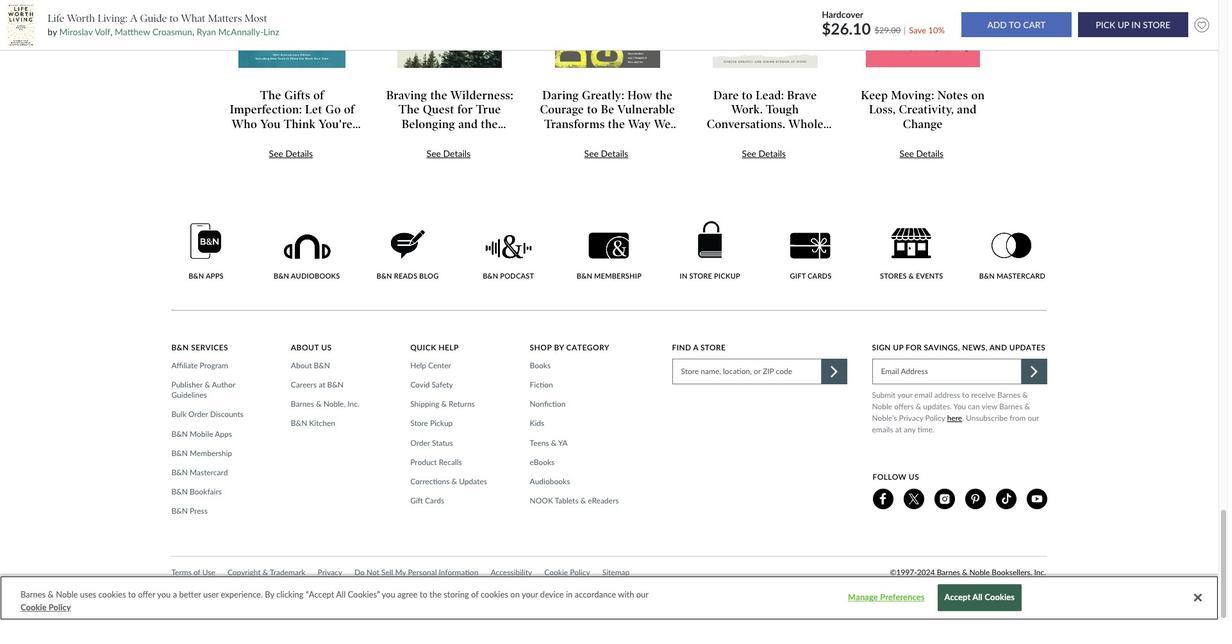 Task type: locate. For each thing, give the bounding box(es) containing it.
0 vertical spatial at
[[319, 380, 325, 390]]

2 horizontal spatial noble
[[970, 568, 990, 578]]

b&n left audiobooks
[[274, 272, 289, 280]]

gift cards
[[790, 272, 832, 280]]

pickup
[[430, 419, 453, 429]]

for inside braving the wilderness: the quest for true belonging and the courage to stand alone see details
[[458, 103, 473, 117]]

keep moving: notes on loss, creativity, and change
[[861, 88, 985, 131]]

guide
[[140, 12, 167, 24]]

on inside barnes & noble uses cookies to offer you a better user experience. by clicking "accept all cookies" you agree to the storing of cookies on your device in accordance with our cookie policy
[[511, 590, 520, 600]]

here
[[948, 413, 963, 423]]

1 horizontal spatial ,
[[192, 26, 194, 37]]

to inside submit your email address to receive barnes & noble offers & updates. you can view barnes & noble's privacy policy
[[963, 390, 970, 400]]

privacy up "accept
[[318, 568, 342, 578]]

store right find
[[701, 343, 726, 353]]

courage inside braving the wilderness: the quest for true belonging and the courage to stand alone see details
[[387, 132, 431, 146]]

None submit
[[962, 12, 1072, 37], [1078, 12, 1189, 37], [962, 12, 1072, 37], [1078, 12, 1189, 37]]

cookies down accessibility link
[[481, 590, 508, 600]]

b&n apps link
[[172, 223, 241, 281]]

0 horizontal spatial you
[[157, 590, 171, 600]]

see details link for dare to lead: brave work. tough conversations. whole hearts.
[[742, 148, 786, 159]]

b&n
[[189, 272, 204, 280], [274, 272, 289, 280], [377, 272, 392, 280], [483, 272, 498, 280], [577, 272, 593, 280], [980, 272, 995, 280], [172, 343, 189, 353], [314, 361, 330, 370], [327, 380, 344, 390], [291, 419, 307, 429], [172, 429, 188, 439], [172, 449, 188, 458], [172, 468, 188, 478], [172, 487, 188, 497], [172, 507, 188, 516]]

b&n press link
[[172, 507, 212, 517]]

noble up york,
[[970, 568, 990, 578]]

1 vertical spatial store
[[410, 419, 428, 429]]

barnes up from
[[1000, 402, 1023, 412]]

b&n for b&n mobile apps
[[172, 429, 188, 439]]

1 see from the left
[[269, 148, 283, 159]]

details inside "keep moving: notes on loss, creativity, and change" option
[[917, 148, 944, 159]]

0 horizontal spatial help
[[410, 361, 426, 370]]

noble down "submit"
[[872, 402, 893, 412]]

2 horizontal spatial see details
[[900, 148, 944, 159]]

help down quick
[[410, 361, 426, 370]]

.
[[963, 413, 964, 423]]

1 , from the left
[[110, 26, 112, 37]]

, down living:
[[110, 26, 112, 37]]

view details image
[[238, 0, 346, 68], [397, 0, 503, 68], [555, 0, 661, 68], [712, 0, 819, 68], [866, 0, 981, 68]]

fiction link
[[530, 380, 557, 391]]

to down belonging
[[434, 132, 445, 146]]

view details image inside "keep moving: notes on loss, creativity, and change" option
[[866, 0, 981, 68]]

true
[[476, 103, 501, 117]]

1 horizontal spatial cookies
[[481, 590, 508, 600]]

1 vertical spatial of
[[471, 590, 479, 600]]

bulk order discounts
[[172, 410, 244, 420]]

order status link
[[410, 438, 457, 449]]

about up about b&n
[[291, 343, 319, 353]]

how
[[628, 88, 653, 102]]

4 details from the left
[[759, 148, 786, 159]]

in store pickup link
[[676, 221, 745, 281]]

1 vertical spatial courage
[[387, 132, 431, 146]]

see inside daring greatly: how the courage to be vulnerable transforms the way we live, love, parent, and lead 'option'
[[585, 148, 599, 159]]

0 horizontal spatial of
[[194, 568, 200, 578]]

1 horizontal spatial see details
[[585, 148, 628, 159]]

view details image inside daring greatly: how the courage to be vulnerable transforms the way we live, love, parent, and lead 'option'
[[555, 0, 661, 68]]

the down true
[[481, 117, 498, 131]]

see details link
[[269, 148, 313, 159], [427, 148, 471, 159], [585, 148, 628, 159], [742, 148, 786, 159], [900, 148, 944, 159]]

to left the be
[[587, 103, 598, 117]]

1 horizontal spatial on
[[972, 88, 985, 102]]

your inside submit your email address to receive barnes & noble offers & updates. you can view barnes & noble's privacy policy
[[898, 390, 913, 400]]

1 vertical spatial for
[[906, 343, 922, 353]]

2 vertical spatial noble
[[56, 590, 78, 600]]

audiobooks link
[[530, 477, 574, 487]]

hardcover
[[822, 9, 864, 20]]

5 view details image from the left
[[866, 0, 981, 68]]

1 horizontal spatial you
[[382, 590, 395, 600]]

1 horizontal spatial privacy
[[899, 413, 924, 423]]

b&n left mastercard at the right top
[[980, 272, 995, 280]]

b&n for b&n apps
[[189, 272, 204, 280]]

0 vertical spatial for
[[458, 103, 473, 117]]

order up "product" at left
[[410, 438, 430, 448]]

work.
[[732, 103, 763, 117]]

1 horizontal spatial policy
[[570, 568, 590, 578]]

and down notes
[[958, 103, 977, 117]]

apps
[[215, 429, 232, 439]]

to up you
[[963, 390, 970, 400]]

braving the wilderness: the quest for true belonging and the courage to stand alone see details
[[386, 88, 514, 159]]

$29.00
[[875, 25, 901, 35]]

to inside the daring greatly: how the courage to be vulnerable transforms the way we live, love, parent, and lead
[[587, 103, 598, 117]]

1 view details image from the left
[[238, 0, 346, 68]]

keep
[[861, 88, 888, 102]]

b&n up the b&n mastercard
[[172, 449, 188, 458]]

terms
[[172, 568, 192, 578]]

0 horizontal spatial noble
[[56, 590, 78, 600]]

see details link for keep moving: notes on loss, creativity, and change
[[900, 148, 944, 159]]

view details image inside the gifts of imperfection: let go of who you think you're supposed to be and embrace who you are (10th anniversary edition) option
[[238, 0, 346, 68]]

about b&n link
[[291, 361, 334, 371]]

see for daring greatly: how the courage to be vulnerable transforms the way we live, love, parent, and lead 'option'
[[585, 148, 599, 159]]

nook tablets & ereaders link
[[530, 496, 623, 507]]

b&n up b&n bookfairs at the left bottom of page
[[172, 468, 188, 478]]

1 horizontal spatial cookie
[[545, 568, 568, 578]]

b&n for b&n podcast
[[483, 272, 498, 280]]

details inside the gifts of imperfection: let go of who you think you're supposed to be and embrace who you are (10th anniversary edition) option
[[286, 148, 313, 159]]

accordance
[[575, 590, 616, 600]]

b&n inside "link"
[[274, 272, 289, 280]]

4 view details image from the left
[[712, 0, 819, 68]]

the
[[399, 103, 420, 117]]

from
[[1010, 413, 1026, 423]]

safety
[[432, 380, 453, 390]]

cookies right the uses
[[98, 590, 126, 600]]

0 vertical spatial on
[[972, 88, 985, 102]]

cards
[[808, 272, 832, 280]]

press
[[190, 507, 208, 516]]

1 vertical spatial about
[[291, 361, 312, 370]]

all right "accept
[[336, 590, 346, 600]]

, left ryan
[[192, 26, 194, 37]]

0 vertical spatial about
[[291, 343, 319, 353]]

the
[[430, 88, 448, 102], [656, 88, 673, 102], [481, 117, 498, 131], [608, 117, 625, 131], [430, 590, 442, 600]]

see details inside "keep moving: notes on loss, creativity, and change" option
[[900, 148, 944, 159]]

0 vertical spatial your
[[898, 390, 913, 400]]

b&n membership link
[[172, 449, 236, 459]]

see details for keep moving: notes on loss, creativity, and change
[[900, 148, 944, 159]]

0 horizontal spatial store
[[410, 419, 428, 429]]

0 horizontal spatial your
[[522, 590, 538, 600]]

all down york,
[[973, 593, 983, 603]]

4 see from the left
[[742, 148, 757, 159]]

affiliate program link
[[172, 361, 232, 371]]

matthew croasmun link
[[115, 26, 192, 37]]

to left the offer
[[128, 590, 136, 600]]

2 vertical spatial policy
[[49, 602, 71, 613]]

discounts
[[210, 410, 244, 420]]

4 see details link from the left
[[742, 148, 786, 159]]

your up offers
[[898, 390, 913, 400]]

barnes inside ©1997-2024 barnes & noble booksellers, inc. 33 east 17th street, new york, ny 10003
[[937, 568, 960, 578]]

miroslav volf link
[[59, 26, 110, 37]]

the inside barnes & noble uses cookies to offer you a better user experience. by clicking "accept all cookies" you agree to the storing of cookies on your device in accordance with our cookie policy
[[430, 590, 442, 600]]

3 see details link from the left
[[585, 148, 628, 159]]

cookies
[[985, 593, 1015, 603]]

ryan mcannally-linz link
[[197, 26, 279, 37]]

0 vertical spatial courage
[[540, 103, 584, 117]]

3 see from the left
[[585, 148, 599, 159]]

to right agree
[[420, 590, 428, 600]]

b&n for b&n mastercard
[[980, 272, 995, 280]]

barnes inside barnes & noble uses cookies to offer you a better user experience. by clicking "accept all cookies" you agree to the storing of cookies on your device in accordance with our cookie policy
[[21, 590, 46, 600]]

teens & ya link
[[530, 438, 572, 449]]

Please complete this field to find a store text field
[[672, 359, 822, 385]]

dare to lead: brave work. tough conversations. whole hearts. option
[[689, 0, 847, 161]]

1 horizontal spatial courage
[[540, 103, 584, 117]]

Please complete this field text field
[[872, 359, 1022, 385]]

see
[[269, 148, 283, 159], [427, 148, 441, 159], [585, 148, 599, 159], [742, 148, 757, 159], [900, 148, 914, 159]]

see inside dare to lead: brave work. tough conversations. whole hearts. see details
[[742, 148, 757, 159]]

2 details from the left
[[443, 148, 471, 159]]

1 horizontal spatial our
[[1028, 413, 1039, 423]]

view details image inside braving the wilderness: the quest for true belonging and the courage to stand alone option
[[397, 0, 503, 68]]

for right up
[[906, 343, 922, 353]]

wilderness:
[[451, 88, 514, 102]]

see for "keep moving: notes on loss, creativity, and change" option
[[900, 148, 914, 159]]

1 horizontal spatial your
[[898, 390, 913, 400]]

0 horizontal spatial cookie
[[21, 602, 47, 613]]

1 vertical spatial order
[[410, 438, 430, 448]]

your inside barnes & noble uses cookies to offer you a better user experience. by clicking "accept all cookies" you agree to the storing of cookies on your device in accordance with our cookie policy
[[522, 590, 538, 600]]

us
[[321, 343, 332, 353]]

0 vertical spatial help
[[439, 343, 459, 353]]

1 horizontal spatial at
[[896, 425, 902, 435]]

0 horizontal spatial courage
[[387, 132, 431, 146]]

0 vertical spatial noble
[[872, 402, 893, 412]]

1 vertical spatial a
[[173, 590, 177, 600]]

copyright &                     trademark
[[228, 568, 305, 578]]

store down shipping
[[410, 419, 428, 429]]

about b&n
[[291, 361, 330, 370]]

b&n left apps
[[189, 272, 204, 280]]

2 see from the left
[[427, 148, 441, 159]]

emails
[[872, 425, 894, 435]]

0 horizontal spatial cookies
[[98, 590, 126, 600]]

1 cookies from the left
[[98, 590, 126, 600]]

b&n down bulk
[[172, 429, 188, 439]]

b&n up noble, inc.
[[327, 380, 344, 390]]

details for the gifts of imperfection: let go of who you think you're supposed to be and embrace who you are (10th anniversary edition) option
[[286, 148, 313, 159]]

you left agree
[[382, 590, 395, 600]]

b&n left reads
[[377, 272, 392, 280]]

barnes up street,
[[937, 568, 960, 578]]

1 horizontal spatial of
[[471, 590, 479, 600]]

b&n up the affiliate
[[172, 343, 189, 353]]

noble inside barnes & noble uses cookies to offer you a better user experience. by clicking "accept all cookies" you agree to the storing of cookies on your device in accordance with our cookie policy
[[56, 590, 78, 600]]

0 horizontal spatial our
[[637, 590, 649, 600]]

0 horizontal spatial a
[[173, 590, 177, 600]]

b&n press
[[172, 507, 208, 516]]

receive
[[972, 390, 996, 400]]

see inside the gifts of imperfection: let go of who you think you're supposed to be and embrace who you are (10th anniversary edition) option
[[269, 148, 283, 159]]

product recalls link
[[410, 458, 466, 468]]

b&n left kitchen
[[291, 419, 307, 429]]

our right with in the right bottom of the page
[[637, 590, 649, 600]]

2 see details from the left
[[585, 148, 628, 159]]

offer
[[138, 590, 155, 600]]

1 vertical spatial noble
[[970, 568, 990, 578]]

0 horizontal spatial see details
[[269, 148, 313, 159]]

1 horizontal spatial store
[[701, 343, 726, 353]]

all
[[336, 590, 346, 600], [973, 593, 983, 603]]

corrections & updates
[[410, 477, 487, 487]]

and right news,
[[990, 343, 1008, 353]]

of left the use
[[194, 568, 200, 578]]

courage inside the daring greatly: how the courage to be vulnerable transforms the way we live, love, parent, and lead
[[540, 103, 584, 117]]

view
[[982, 402, 998, 412]]

b&n for b&n services
[[172, 343, 189, 353]]

do
[[355, 568, 365, 578]]

at right careers
[[319, 380, 325, 390]]

b&n membership
[[172, 449, 232, 458]]

1 vertical spatial at
[[896, 425, 902, 435]]

about us
[[291, 343, 332, 353]]

all inside barnes & noble uses cookies to offer you a better user experience. by clicking "accept all cookies" you agree to the storing of cookies on your device in accordance with our cookie policy
[[336, 590, 346, 600]]

and inside the daring greatly: how the courage to be vulnerable transforms the way we live, love, parent, and lead
[[648, 132, 667, 146]]

view details image for dare to lead: brave work. tough conversations. whole hearts.
[[712, 0, 819, 68]]

the up vulnerable
[[656, 88, 673, 102]]

barnes
[[998, 390, 1021, 400], [291, 400, 314, 409], [1000, 402, 1023, 412], [937, 568, 960, 578], [21, 590, 46, 600]]

terms of                     use link
[[172, 567, 215, 580]]

help up center
[[439, 343, 459, 353]]

at right emails
[[896, 425, 902, 435]]

1 see details from the left
[[269, 148, 313, 159]]

1 you from the left
[[157, 590, 171, 600]]

0 vertical spatial privacy
[[899, 413, 924, 423]]

our right from
[[1028, 413, 1039, 423]]

3 details from the left
[[601, 148, 628, 159]]

see details link for daring greatly: how the courage to be vulnerable transforms the way we live, love, parent, and lead
[[585, 148, 628, 159]]

about for about b&n
[[291, 361, 312, 370]]

0 horizontal spatial for
[[458, 103, 473, 117]]

teens
[[530, 438, 549, 448]]

b&n for b&n reads blog
[[377, 272, 392, 280]]

0 horizontal spatial policy
[[49, 602, 71, 613]]

1 details from the left
[[286, 148, 313, 159]]

see details
[[269, 148, 313, 159], [585, 148, 628, 159], [900, 148, 944, 159]]

view details image inside dare to lead: brave work. tough conversations. whole hearts. option
[[712, 0, 819, 68]]

2 see details link from the left
[[427, 148, 471, 159]]

kids link
[[530, 419, 548, 429]]

on right notes
[[972, 88, 985, 102]]

b&n left podcast
[[483, 272, 498, 280]]

1 horizontal spatial all
[[973, 593, 983, 603]]

0 vertical spatial policy
[[926, 413, 946, 423]]

b&n up b&n press
[[172, 487, 188, 497]]

see inside "keep moving: notes on loss, creativity, and change" option
[[900, 148, 914, 159]]

at
[[319, 380, 325, 390], [896, 425, 902, 435]]

your left 'device'
[[522, 590, 538, 600]]

b&n for b&n membership
[[577, 272, 593, 280]]

you right the offer
[[157, 590, 171, 600]]

b&n kitchen link
[[291, 419, 339, 429]]

0 vertical spatial a
[[693, 343, 699, 353]]

to up croasmun
[[170, 12, 178, 24]]

©1997-
[[890, 568, 917, 578]]

do                     not sell my personal information link
[[355, 567, 479, 580]]

gift cards link
[[410, 496, 448, 507]]

b&n for b&n press
[[172, 507, 188, 516]]

bookfairs
[[190, 487, 222, 497]]

1 vertical spatial your
[[522, 590, 538, 600]]

b&n for b&n audiobooks
[[274, 272, 289, 280]]

a right find
[[693, 343, 699, 353]]

a inside barnes & noble uses cookies to offer you a better user experience. by clicking "accept all cookies" you agree to the storing of cookies on your device in accordance with our cookie policy
[[173, 590, 177, 600]]

policy inside submit your email address to receive barnes & noble offers & updates. you can view barnes & noble's privacy policy
[[926, 413, 946, 423]]

b&n mastercard
[[172, 468, 228, 478]]

0 vertical spatial order
[[188, 410, 208, 420]]

b&n left press
[[172, 507, 188, 516]]

books
[[530, 361, 551, 370]]

5 see from the left
[[900, 148, 914, 159]]

1 horizontal spatial for
[[906, 343, 922, 353]]

on down accessibility link
[[511, 590, 520, 600]]

2 about from the top
[[291, 361, 312, 370]]

0 vertical spatial our
[[1028, 413, 1039, 423]]

courage down belonging
[[387, 132, 431, 146]]

1 about from the top
[[291, 343, 319, 353]]

2 horizontal spatial policy
[[926, 413, 946, 423]]

about up careers
[[291, 361, 312, 370]]

1 horizontal spatial noble
[[872, 402, 893, 412]]

noble inside ©1997-2024 barnes & noble booksellers, inc. 33 east 17th street, new york, ny 10003
[[970, 568, 990, 578]]

policy inside barnes & noble uses cookies to offer you a better user experience. by clicking "accept all cookies" you agree to the storing of cookies on your device in accordance with our cookie policy
[[49, 602, 71, 613]]

b&n for b&n mastercard
[[172, 468, 188, 478]]

cookies"
[[348, 590, 380, 600]]

apps
[[206, 272, 224, 280]]

to inside dare to lead: brave work. tough conversations. whole hearts. see details
[[742, 88, 753, 102]]

volf
[[95, 26, 110, 37]]

0 horizontal spatial privacy
[[318, 568, 342, 578]]

5 details from the left
[[917, 148, 944, 159]]

0 vertical spatial of
[[194, 568, 200, 578]]

add to wishlist image
[[1192, 15, 1213, 35]]

corrections
[[410, 477, 450, 487]]

1 vertical spatial policy
[[570, 568, 590, 578]]

3 view details image from the left
[[555, 0, 661, 68]]

0 horizontal spatial ,
[[110, 26, 112, 37]]

2 view details image from the left
[[397, 0, 503, 68]]

noble left the uses
[[56, 590, 78, 600]]

and up stand
[[459, 117, 478, 131]]

1 vertical spatial on
[[511, 590, 520, 600]]

3 see details from the left
[[900, 148, 944, 159]]

barnes up cookie policy link
[[21, 590, 46, 600]]

mobile
[[190, 429, 213, 439]]

corrections & updates link
[[410, 477, 491, 487]]

personal
[[408, 568, 437, 578]]

daring greatly: how the courage to be vulnerable transforms the way we live, love, parent, and lead
[[540, 88, 675, 160]]

details inside daring greatly: how the courage to be vulnerable transforms the way we live, love, parent, and lead 'option'
[[601, 148, 628, 159]]

5 see details link from the left
[[900, 148, 944, 159]]

a left better
[[173, 590, 177, 600]]

b&n left membership
[[577, 272, 593, 280]]

follow
[[873, 472, 907, 482]]

0 horizontal spatial on
[[511, 590, 520, 600]]

details inside dare to lead: brave work. tough conversations. whole hearts. see details
[[759, 148, 786, 159]]

b&n podcast
[[483, 272, 534, 280]]

lead
[[595, 146, 621, 160]]

the gifts of imperfection: let go of who you think you're supposed to be and embrace who you are (10th anniversary edition) option
[[216, 0, 374, 161]]

can
[[968, 402, 980, 412]]

linz
[[264, 26, 279, 37]]

audiobooks
[[291, 272, 340, 280]]

to up the work.
[[742, 88, 753, 102]]

0 horizontal spatial order
[[188, 410, 208, 420]]

1 vertical spatial our
[[637, 590, 649, 600]]

1 see details link from the left
[[269, 148, 313, 159]]

for down wilderness: at left top
[[458, 103, 473, 117]]

and down we
[[648, 132, 667, 146]]

of right "storing"
[[471, 590, 479, 600]]

privacy down offers
[[899, 413, 924, 423]]

0 horizontal spatial all
[[336, 590, 346, 600]]

see details inside daring greatly: how the courage to be vulnerable transforms the way we live, love, parent, and lead 'option'
[[585, 148, 628, 159]]

b&n bookfairs
[[172, 487, 222, 497]]

the left "storing"
[[430, 590, 442, 600]]

shipping & returns
[[410, 400, 475, 409]]

courage down daring
[[540, 103, 584, 117]]

order right bulk
[[188, 410, 208, 420]]

0 horizontal spatial at
[[319, 380, 325, 390]]

better
[[179, 590, 201, 600]]

1 vertical spatial cookie
[[21, 602, 47, 613]]

the up quest on the left
[[430, 88, 448, 102]]



Task type: vqa. For each thing, say whether or not it's contained in the screenshot.
2nd See from the left
yes



Task type: describe. For each thing, give the bounding box(es) containing it.
center
[[428, 361, 451, 370]]

daring greatly: how the courage to be vulnerable transforms the way we live, love, parent, and lead link
[[540, 88, 676, 160]]

b&n membership link
[[575, 233, 644, 281]]

1 horizontal spatial a
[[693, 343, 699, 353]]

device
[[540, 590, 564, 600]]

keep moving: notes on loss, creativity, and change option
[[847, 0, 1005, 161]]

mastercard
[[190, 468, 228, 478]]

ereaders
[[588, 496, 619, 506]]

accessibility link
[[491, 567, 532, 580]]

2 , from the left
[[192, 26, 194, 37]]

2 you from the left
[[382, 590, 395, 600]]

accept all cookies
[[945, 593, 1015, 603]]

store pickup link
[[410, 419, 457, 429]]

view details image for daring greatly: how the courage to be vulnerable transforms the way we live, love, parent, and lead
[[555, 0, 661, 68]]

moving:
[[891, 88, 935, 102]]

17th
[[918, 581, 933, 590]]

save 10%
[[909, 25, 945, 35]]

in
[[566, 590, 573, 600]]

life worth living: a guide to what matters most image
[[6, 3, 35, 47]]

our inside barnes & noble uses cookies to offer you a better user experience. by clicking "accept all cookies" you agree to the storing of cookies on your device in accordance with our cookie policy
[[637, 590, 649, 600]]

2 cookies from the left
[[481, 590, 508, 600]]

view details image for braving the wilderness: the quest for true belonging and the courage to stand alone
[[397, 0, 503, 68]]

to inside braving the wilderness: the quest for true belonging and the courage to stand alone see details
[[434, 132, 445, 146]]

b&n for b&n bookfairs
[[172, 487, 188, 497]]

booksellers,
[[992, 568, 1033, 578]]

b&n mastercard
[[980, 272, 1046, 280]]

1 horizontal spatial help
[[439, 343, 459, 353]]

by
[[265, 590, 274, 600]]

podcast
[[500, 272, 534, 280]]

b&n for b&n kitchen
[[291, 419, 307, 429]]

vulnerable
[[618, 103, 675, 117]]

cookie policy link
[[21, 602, 71, 614]]

and inside keep moving: notes on loss, creativity, and change
[[958, 103, 977, 117]]

hearts.
[[746, 132, 785, 146]]

noble inside submit your email address to receive barnes & noble offers & updates. you can view barnes & noble's privacy policy
[[872, 402, 893, 412]]

in
[[680, 272, 688, 280]]

membership
[[594, 272, 642, 280]]

author
[[212, 380, 235, 390]]

to inside life worth living: a guide to what matters most by miroslav volf , matthew croasmun , ryan mcannally-linz
[[170, 12, 178, 24]]

barnes up view
[[998, 390, 1021, 400]]

sign
[[872, 343, 891, 353]]

kids
[[530, 419, 545, 429]]

by
[[48, 26, 57, 37]]

order status
[[410, 438, 453, 448]]

barnes & noble uses cookies to offer you a better user experience. by clicking "accept all cookies" you agree to the storing of cookies on your device in accordance with our cookie policy
[[21, 590, 649, 613]]

see details link for braving the wilderness: the quest for true belonging and the courage to stand alone
[[427, 148, 471, 159]]

ny
[[996, 581, 1006, 590]]

our inside ". unsubscribe from our emails at                         any time."
[[1028, 413, 1039, 423]]

creativity,
[[899, 103, 955, 117]]

live,
[[548, 132, 573, 146]]

b&n audiobooks link
[[272, 234, 342, 281]]

keep moving: notes on loss, creativity, and change link
[[855, 88, 991, 132]]

braving the wilderness: the quest for true belonging and the courage to stand alone option
[[374, 0, 531, 161]]

b&n podcast link
[[474, 235, 543, 281]]

see details for daring greatly: how the courage to be vulnerable transforms the way we live, love, parent, and lead
[[585, 148, 628, 159]]

barnes down careers
[[291, 400, 314, 409]]

and inside braving the wilderness: the quest for true belonging and the courage to stand alone see details
[[459, 117, 478, 131]]

my
[[395, 568, 406, 578]]

loss,
[[869, 103, 896, 117]]

mastercard
[[997, 272, 1046, 280]]

services
[[191, 343, 228, 353]]

b&n membership
[[577, 272, 642, 280]]

publisher & author guidelines
[[172, 380, 235, 400]]

b&n for b&n membership
[[172, 449, 188, 458]]

see inside braving the wilderness: the quest for true belonging and the courage to stand alone see details
[[427, 148, 441, 159]]

1 vertical spatial help
[[410, 361, 426, 370]]

dare to lead: brave work. tough conversations. whole hearts. see details
[[707, 88, 824, 159]]

b&n down us
[[314, 361, 330, 370]]

all inside accept all cookies button
[[973, 593, 983, 603]]

daring greatly: how the courage to be vulnerable transforms the way we live, love, parent, and lead option
[[531, 0, 689, 161]]

privacy inside submit your email address to receive barnes & noble offers & updates. you can view barnes & noble's privacy policy
[[899, 413, 924, 423]]

b&n reads blog link
[[373, 230, 442, 281]]

1 vertical spatial privacy
[[318, 568, 342, 578]]

cookie inside barnes & noble uses cookies to offer you a better user experience. by clicking "accept all cookies" you agree to the storing of cookies on your device in accordance with our cookie policy
[[21, 602, 47, 613]]

reads
[[394, 272, 418, 280]]

find a store
[[672, 343, 726, 353]]

noble, inc.
[[324, 400, 360, 409]]

& inside barnes & noble uses cookies to offer you a better user experience. by clicking "accept all cookies" you agree to the storing of cookies on your device in accordance with our cookie policy
[[48, 590, 54, 600]]

privacy alert dialog
[[0, 576, 1219, 621]]

stores & events link
[[877, 228, 947, 281]]

shop by category
[[530, 343, 610, 353]]

clicking
[[277, 590, 304, 600]]

kitchen
[[309, 419, 335, 429]]

guidelines
[[172, 391, 207, 400]]

cards
[[425, 496, 444, 506]]

1 horizontal spatial order
[[410, 438, 430, 448]]

pickup
[[714, 272, 741, 280]]

new
[[959, 581, 975, 590]]

b&n kitchen
[[291, 419, 335, 429]]

quick
[[410, 343, 436, 353]]

of inside barnes & noble uses cookies to offer you a better user experience. by clicking "accept all cookies" you agree to the storing of cookies on your device in accordance with our cookie policy
[[471, 590, 479, 600]]

here link
[[948, 413, 963, 424]]

gift cards
[[410, 496, 444, 506]]

dare
[[714, 88, 739, 102]]

at inside 'link'
[[319, 380, 325, 390]]

tough
[[766, 103, 799, 117]]

. unsubscribe from our emails at                         any time.
[[872, 413, 1039, 435]]

fiction
[[530, 380, 553, 390]]

details for "keep moving: notes on loss, creativity, and change" option
[[917, 148, 944, 159]]

most
[[245, 12, 267, 24]]

b&n mastercard link
[[172, 468, 232, 478]]

dare to lead: brave work. tough conversations. whole hearts. link
[[697, 88, 834, 146]]

ebooks link
[[530, 458, 559, 468]]

33
[[890, 581, 899, 590]]

accept all cookies button
[[938, 585, 1022, 612]]

of inside terms of                     use link
[[194, 568, 200, 578]]

accessibility
[[491, 568, 532, 578]]

be
[[601, 103, 615, 117]]

0 vertical spatial store
[[701, 343, 726, 353]]

ebooks
[[530, 458, 555, 467]]

stores & events
[[880, 272, 944, 280]]

agree
[[398, 590, 418, 600]]

about for about us
[[291, 343, 319, 353]]

life worth living: a guide to what matters most by miroslav volf , matthew croasmun , ryan mcannally-linz
[[48, 12, 279, 37]]

find
[[672, 343, 692, 353]]

stand
[[448, 132, 478, 146]]

10003
[[1008, 581, 1030, 590]]

0 vertical spatial cookie
[[545, 568, 568, 578]]

savings,
[[924, 343, 960, 353]]

see for the gifts of imperfection: let go of who you think you're supposed to be and embrace who you are (10th anniversary edition) option
[[269, 148, 283, 159]]

on inside keep moving: notes on loss, creativity, and change
[[972, 88, 985, 102]]

details inside braving the wilderness: the quest for true belonging and the courage to stand alone see details
[[443, 148, 471, 159]]

privacy link
[[318, 567, 342, 580]]

& inside ©1997-2024 barnes & noble booksellers, inc. 33 east 17th street, new york, ny 10003
[[962, 568, 968, 578]]

shipping & returns link
[[410, 400, 479, 410]]

& inside publisher & author guidelines
[[205, 380, 210, 390]]

offers
[[895, 402, 914, 412]]

b&n mobile apps link
[[172, 429, 236, 440]]

alone
[[481, 132, 513, 146]]

events
[[916, 272, 944, 280]]

the down the be
[[608, 117, 625, 131]]

quest
[[423, 103, 455, 117]]

you
[[954, 402, 966, 412]]

details for daring greatly: how the courage to be vulnerable transforms the way we live, love, parent, and lead 'option'
[[601, 148, 628, 159]]

at inside ". unsubscribe from our emails at                         any time."
[[896, 425, 902, 435]]

returns
[[449, 400, 475, 409]]

see details inside the gifts of imperfection: let go of who you think you're supposed to be and embrace who you are (10th anniversary edition) option
[[269, 148, 313, 159]]

see details link inside the gifts of imperfection: let go of who you think you're supposed to be and embrace who you are (10th anniversary edition) option
[[269, 148, 313, 159]]

view details image for keep moving: notes on loss, creativity, and change
[[866, 0, 981, 68]]

policy inside cookie                     policy link
[[570, 568, 590, 578]]



